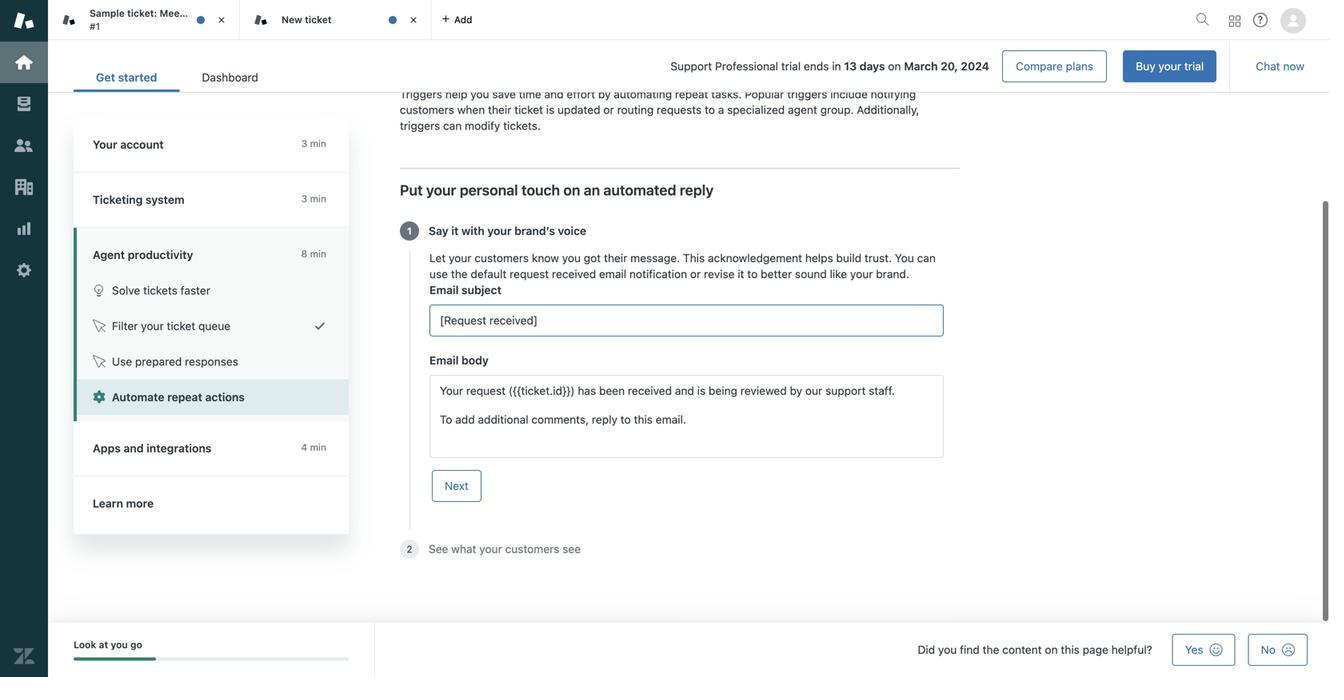 Task type: vqa. For each thing, say whether or not it's contained in the screenshot.
ZENDESK corresponding to Zendesk Guide
no



Task type: locate. For each thing, give the bounding box(es) containing it.
look at you go
[[74, 640, 142, 651]]

support professional trial ends in 13 days on march 20, 2024
[[671, 60, 990, 73]]

got
[[584, 252, 601, 265]]

is
[[546, 103, 555, 117]]

your right let
[[449, 252, 472, 265]]

0 horizontal spatial the
[[186, 8, 201, 19]]

it down acknowledgement
[[738, 268, 745, 281]]

0 horizontal spatial or
[[604, 103, 614, 117]]

2 3 from the top
[[301, 193, 307, 204]]

1 email from the top
[[430, 284, 459, 297]]

2 min from the top
[[310, 193, 327, 204]]

triggers
[[788, 88, 828, 101], [400, 119, 440, 132]]

1 horizontal spatial to
[[748, 268, 758, 281]]

2 vertical spatial on
[[1046, 644, 1058, 657]]

your inside button
[[141, 320, 164, 333]]

ticket inside sample ticket: meet the ticket #1
[[204, 8, 231, 19]]

1 vertical spatial and
[[124, 442, 144, 455]]

ticketing
[[93, 193, 143, 206]]

min inside agent productivity heading
[[310, 248, 327, 260]]

1 horizontal spatial repeat
[[675, 88, 709, 101]]

new ticket tab
[[240, 0, 432, 40]]

1 trial from the left
[[1185, 60, 1205, 73]]

0 horizontal spatial trial
[[782, 60, 801, 73]]

agent productivity
[[93, 248, 193, 262]]

or inside triggers help you save time and effort by automating repeat tasks. popular triggers include notifying customers when their ticket is updated or routing requests to a specialized agent group. additionally, triggers can modify tickets.
[[604, 103, 614, 117]]

or down this
[[691, 268, 701, 281]]

the up email subject
[[451, 268, 468, 281]]

customers up 'default'
[[475, 252, 529, 265]]

March 20, 2024 text field
[[905, 60, 990, 73]]

0 horizontal spatial on
[[564, 182, 581, 199]]

0 vertical spatial the
[[186, 8, 201, 19]]

requests
[[657, 103, 702, 117]]

0 vertical spatial to
[[705, 103, 715, 117]]

new
[[282, 14, 302, 25]]

automating
[[614, 88, 672, 101]]

1 vertical spatial 3 min
[[301, 193, 327, 204]]

min
[[310, 138, 327, 149], [310, 193, 327, 204], [310, 248, 327, 260], [310, 442, 327, 453]]

your
[[1159, 60, 1182, 73], [426, 182, 457, 199], [488, 224, 512, 238], [449, 252, 472, 265], [851, 268, 873, 281], [141, 320, 164, 333], [480, 543, 502, 556]]

use
[[112, 355, 132, 369]]

2 email from the top
[[430, 354, 459, 367]]

email
[[599, 268, 627, 281]]

1 3 min from the top
[[301, 138, 327, 149]]

1 horizontal spatial can
[[918, 252, 936, 265]]

trial left ends
[[782, 60, 801, 73]]

faster
[[181, 284, 210, 297]]

automate
[[112, 391, 165, 404]]

the for sample ticket: meet the ticket #1
[[186, 8, 201, 19]]

can inside triggers help you save time and effort by automating repeat tasks. popular triggers include notifying customers when their ticket is updated or routing requests to a specialized agent group. additionally, triggers can modify tickets.
[[443, 119, 462, 132]]

next button
[[432, 470, 482, 502]]

build
[[837, 252, 862, 265]]

ticket down time
[[515, 103, 543, 117]]

0 vertical spatial on
[[889, 60, 902, 73]]

0 vertical spatial or
[[604, 103, 614, 117]]

email for email body
[[430, 354, 459, 367]]

0 vertical spatial triggers
[[788, 88, 828, 101]]

compare
[[1016, 60, 1063, 73]]

your inside 'button'
[[1159, 60, 1182, 73]]

buy your trial button
[[1124, 50, 1217, 82]]

ticket right meet
[[204, 8, 231, 19]]

0 vertical spatial 3
[[301, 138, 307, 149]]

1 vertical spatial triggers
[[400, 119, 440, 132]]

customers left see
[[505, 543, 560, 556]]

email left body
[[430, 354, 459, 367]]

3 min from the top
[[310, 248, 327, 260]]

customers down triggers
[[400, 103, 454, 117]]

0 horizontal spatial repeat
[[167, 391, 202, 404]]

8
[[301, 248, 307, 260]]

email
[[430, 284, 459, 297], [430, 354, 459, 367]]

chat now button
[[1244, 50, 1318, 82]]

0 horizontal spatial it
[[452, 224, 459, 238]]

your right filter
[[141, 320, 164, 333]]

solve
[[112, 284, 140, 297]]

0 horizontal spatial their
[[488, 103, 512, 117]]

progress bar
[[74, 658, 349, 661]]

2 horizontal spatial the
[[983, 644, 1000, 657]]

ticket inside tab
[[305, 14, 332, 25]]

page
[[1083, 644, 1109, 657]]

tab containing sample ticket: meet the ticket
[[48, 0, 240, 40]]

know
[[532, 252, 559, 265]]

email down use
[[430, 284, 459, 297]]

tasks.
[[712, 88, 742, 101]]

or inside let your customers know you got their message. this acknowledgement helps build trust. you can use the default request received email notification or revise it to better sound like your brand.
[[691, 268, 701, 281]]

it right say
[[452, 224, 459, 238]]

their up email
[[604, 252, 628, 265]]

on left an
[[564, 182, 581, 199]]

no
[[1262, 644, 1276, 657]]

0 vertical spatial email
[[430, 284, 459, 297]]

started
[[118, 71, 157, 84]]

ticket right "new"
[[305, 14, 332, 25]]

helps
[[806, 252, 834, 265]]

0 vertical spatial their
[[488, 103, 512, 117]]

solve tickets faster
[[112, 284, 210, 297]]

brand's
[[515, 224, 555, 238]]

apps
[[93, 442, 121, 455]]

on left this
[[1046, 644, 1058, 657]]

you up 'received'
[[562, 252, 581, 265]]

see
[[563, 543, 581, 556]]

subject
[[462, 284, 502, 297]]

0 vertical spatial and
[[545, 88, 564, 101]]

get started
[[96, 71, 157, 84]]

4 min from the top
[[310, 442, 327, 453]]

on
[[889, 60, 902, 73], [564, 182, 581, 199], [1046, 644, 1058, 657]]

can down the when
[[443, 119, 462, 132]]

1 vertical spatial their
[[604, 252, 628, 265]]

your right put
[[426, 182, 457, 199]]

0 vertical spatial 3 min
[[301, 138, 327, 149]]

1 vertical spatial customers
[[475, 252, 529, 265]]

to inside triggers help you save time and effort by automating repeat tasks. popular triggers include notifying customers when their ticket is updated or routing requests to a specialized agent group. additionally, triggers can modify tickets.
[[705, 103, 715, 117]]

acknowledgement
[[708, 252, 803, 265]]

repeat
[[675, 88, 709, 101], [167, 391, 202, 404]]

can
[[443, 119, 462, 132], [918, 252, 936, 265]]

0 vertical spatial can
[[443, 119, 462, 132]]

to left a
[[705, 103, 715, 117]]

main element
[[0, 0, 48, 678]]

1 vertical spatial email
[[430, 354, 459, 367]]

request
[[510, 268, 549, 281]]

1 horizontal spatial their
[[604, 252, 628, 265]]

agent productivity heading
[[74, 228, 349, 273]]

2 trial from the left
[[782, 60, 801, 73]]

2 vertical spatial the
[[983, 644, 1000, 657]]

productivity
[[128, 248, 193, 262]]

customers image
[[14, 135, 34, 156]]

you
[[471, 88, 489, 101], [562, 252, 581, 265], [111, 640, 128, 651], [939, 644, 957, 657]]

and right apps
[[124, 442, 144, 455]]

1 horizontal spatial or
[[691, 268, 701, 281]]

ticket left queue
[[167, 320, 196, 333]]

revise
[[704, 268, 735, 281]]

reporting image
[[14, 218, 34, 239]]

1 vertical spatial can
[[918, 252, 936, 265]]

repeat down use prepared responses
[[167, 391, 202, 404]]

1 vertical spatial repeat
[[167, 391, 202, 404]]

voice
[[558, 224, 587, 238]]

1 horizontal spatial trial
[[1185, 60, 1205, 73]]

your right 'what'
[[480, 543, 502, 556]]

get help image
[[1254, 13, 1268, 27]]

trial inside 'button'
[[1185, 60, 1205, 73]]

1 vertical spatial to
[[748, 268, 758, 281]]

0 horizontal spatial can
[[443, 119, 462, 132]]

min for ticketing system
[[310, 193, 327, 204]]

and up is
[[545, 88, 564, 101]]

received
[[552, 268, 596, 281]]

sound
[[795, 268, 827, 281]]

ticket
[[204, 8, 231, 19], [305, 14, 332, 25], [515, 103, 543, 117], [167, 320, 196, 333]]

2 3 min from the top
[[301, 193, 327, 204]]

this
[[1061, 644, 1080, 657]]

see what your customers see
[[429, 543, 581, 556]]

notifying
[[871, 88, 916, 101]]

admin image
[[14, 260, 34, 281]]

1 vertical spatial 3
[[301, 193, 307, 204]]

or down the by
[[604, 103, 614, 117]]

did you find the content on this page helpful?
[[918, 644, 1153, 657]]

the right find
[[983, 644, 1000, 657]]

you inside triggers help you save time and effort by automating repeat tasks. popular triggers include notifying customers when their ticket is updated or routing requests to a specialized agent group. additionally, triggers can modify tickets.
[[471, 88, 489, 101]]

1 vertical spatial it
[[738, 268, 745, 281]]

triggers down triggers
[[400, 119, 440, 132]]

1 vertical spatial the
[[451, 268, 468, 281]]

you right at
[[111, 640, 128, 651]]

their
[[488, 103, 512, 117], [604, 252, 628, 265]]

1 min from the top
[[310, 138, 327, 149]]

on right days
[[889, 60, 902, 73]]

it inside let your customers know you got their message. this acknowledgement helps build trust. you can use the default request received email notification or revise it to better sound like your brand.
[[738, 268, 745, 281]]

2 horizontal spatial on
[[1046, 644, 1058, 657]]

1 vertical spatial or
[[691, 268, 701, 281]]

1 horizontal spatial triggers
[[788, 88, 828, 101]]

filter your ticket queue
[[112, 320, 231, 333]]

triggers
[[400, 88, 443, 101]]

group.
[[821, 103, 854, 117]]

zendesk image
[[14, 647, 34, 667]]

chat
[[1257, 60, 1281, 73]]

1 horizontal spatial the
[[451, 268, 468, 281]]

0 horizontal spatial to
[[705, 103, 715, 117]]

repeat up requests
[[675, 88, 709, 101]]

1 horizontal spatial and
[[545, 88, 564, 101]]

their down save
[[488, 103, 512, 117]]

your right buy at the top right of the page
[[1159, 60, 1182, 73]]

sample ticket: meet the ticket #1
[[90, 8, 231, 32]]

tab
[[48, 0, 240, 40]]

tab list
[[74, 62, 281, 92]]

1 vertical spatial on
[[564, 182, 581, 199]]

can inside let your customers know you got their message. this acknowledgement helps build trust. you can use the default request received email notification or revise it to better sound like your brand.
[[918, 252, 936, 265]]

close image
[[406, 12, 422, 28]]

the inside sample ticket: meet the ticket #1
[[186, 8, 201, 19]]

dashboard
[[202, 71, 258, 84]]

zendesk products image
[[1230, 16, 1241, 27]]

0 vertical spatial repeat
[[675, 88, 709, 101]]

your down build
[[851, 268, 873, 281]]

triggers up 'agent'
[[788, 88, 828, 101]]

message.
[[631, 252, 680, 265]]

1 horizontal spatial it
[[738, 268, 745, 281]]

let
[[430, 252, 446, 265]]

Email body field
[[430, 305, 944, 337]]

sample
[[90, 8, 125, 19]]

0 vertical spatial customers
[[400, 103, 454, 117]]

agent
[[93, 248, 125, 262]]

the right meet
[[186, 8, 201, 19]]

system
[[146, 193, 185, 206]]

min for your account
[[310, 138, 327, 149]]

section containing compare plans
[[294, 50, 1217, 82]]

#1
[[90, 21, 100, 32]]

use prepared responses button
[[77, 344, 349, 380]]

trial right buy at the top right of the page
[[1185, 60, 1205, 73]]

go
[[130, 640, 142, 651]]

section
[[294, 50, 1217, 82]]

can right you
[[918, 252, 936, 265]]

yes
[[1186, 644, 1204, 657]]

min for agent productivity
[[310, 248, 327, 260]]

1 3 from the top
[[301, 138, 307, 149]]

next
[[445, 480, 469, 493]]

let your customers know you got their message. this acknowledgement helps build trust. you can use the default request received email notification or revise it to better sound like your brand.
[[430, 252, 936, 281]]

you up the when
[[471, 88, 489, 101]]

to down acknowledgement
[[748, 268, 758, 281]]

trust.
[[865, 252, 892, 265]]



Task type: describe. For each thing, give the bounding box(es) containing it.
13
[[845, 60, 857, 73]]

solve tickets faster button
[[77, 273, 349, 308]]

repeat inside button
[[167, 391, 202, 404]]

your
[[93, 138, 117, 151]]

at
[[99, 640, 108, 651]]

3 for account
[[301, 138, 307, 149]]

additionally,
[[857, 103, 920, 117]]

add
[[455, 14, 473, 25]]

get
[[96, 71, 115, 84]]

integrations
[[147, 442, 212, 455]]

automate repeat actions
[[112, 391, 245, 404]]

you
[[895, 252, 915, 265]]

professional
[[716, 60, 779, 73]]

email subject
[[430, 284, 502, 297]]

use
[[430, 268, 448, 281]]

notification
[[630, 268, 688, 281]]

see
[[429, 543, 449, 556]]

tab list containing get started
[[74, 62, 281, 92]]

in
[[832, 60, 842, 73]]

with
[[462, 224, 485, 238]]

content
[[1003, 644, 1042, 657]]

specialized
[[728, 103, 785, 117]]

4
[[301, 442, 307, 453]]

find
[[960, 644, 980, 657]]

by
[[599, 88, 611, 101]]

min for apps and integrations
[[310, 442, 327, 453]]

popular
[[745, 88, 785, 101]]

organizations image
[[14, 177, 34, 198]]

tickets
[[143, 284, 178, 297]]

zendesk support image
[[14, 10, 34, 31]]

look
[[74, 640, 96, 651]]

20,
[[941, 60, 959, 73]]

the for did you find the content on this page helpful?
[[983, 644, 1000, 657]]

new ticket
[[282, 14, 332, 25]]

use prepared responses
[[112, 355, 238, 369]]

0 horizontal spatial triggers
[[400, 119, 440, 132]]

your account
[[93, 138, 164, 151]]

repeat inside triggers help you save time and effort by automating repeat tasks. popular triggers include notifying customers when their ticket is updated or routing requests to a specialized agent group. additionally, triggers can modify tickets.
[[675, 88, 709, 101]]

ticket inside triggers help you save time and effort by automating repeat tasks. popular triggers include notifying customers when their ticket is updated or routing requests to a specialized agent group. additionally, triggers can modify tickets.
[[515, 103, 543, 117]]

learn more button
[[74, 477, 346, 531]]

the inside let your customers know you got their message. this acknowledgement helps build trust. you can use the default request received email notification or revise it to better sound like your brand.
[[451, 268, 468, 281]]

tabs tab list
[[48, 0, 1190, 40]]

ticket:
[[127, 8, 157, 19]]

email for email subject
[[430, 284, 459, 297]]

ticketing system
[[93, 193, 185, 206]]

better
[[761, 268, 792, 281]]

modify
[[465, 119, 500, 132]]

automate repeat actions button
[[77, 380, 349, 415]]

an
[[584, 182, 600, 199]]

put your personal touch on an automated reply
[[400, 182, 714, 199]]

trial for your
[[1185, 60, 1205, 73]]

did
[[918, 644, 936, 657]]

tickets.
[[504, 119, 541, 132]]

a
[[718, 103, 725, 117]]

you inside let your customers know you got their message. this acknowledgement helps build trust. you can use the default request received email notification or revise it to better sound like your brand.
[[562, 252, 581, 265]]

buy your trial
[[1137, 60, 1205, 73]]

filter your ticket queue button
[[77, 308, 349, 344]]

ticket inside button
[[167, 320, 196, 333]]

Email body text field
[[430, 375, 944, 458]]

effort
[[567, 88, 596, 101]]

prepared
[[135, 355, 182, 369]]

add button
[[432, 0, 482, 39]]

like
[[830, 268, 848, 281]]

more
[[126, 497, 154, 511]]

this
[[683, 252, 705, 265]]

customers inside triggers help you save time and effort by automating repeat tasks. popular triggers include notifying customers when their ticket is updated or routing requests to a specialized agent group. additionally, triggers can modify tickets.
[[400, 103, 454, 117]]

touch
[[522, 182, 560, 199]]

reply
[[680, 182, 714, 199]]

default
[[471, 268, 507, 281]]

learn
[[93, 497, 123, 511]]

views image
[[14, 94, 34, 114]]

1 horizontal spatial on
[[889, 60, 902, 73]]

dashboard tab
[[180, 62, 281, 92]]

close image
[[214, 12, 230, 28]]

filter
[[112, 320, 138, 333]]

what
[[452, 543, 477, 556]]

you right the did
[[939, 644, 957, 657]]

3 min for ticketing system
[[301, 193, 327, 204]]

their inside let your customers know you got their message. this acknowledgement helps build trust. you can use the default request received email notification or revise it to better sound like your brand.
[[604, 252, 628, 265]]

ends
[[804, 60, 829, 73]]

routing
[[617, 103, 654, 117]]

get started image
[[14, 52, 34, 73]]

no button
[[1249, 635, 1308, 667]]

agent
[[788, 103, 818, 117]]

brand.
[[877, 268, 910, 281]]

trial for professional
[[782, 60, 801, 73]]

2 vertical spatial customers
[[505, 543, 560, 556]]

3 min for your account
[[301, 138, 327, 149]]

to inside let your customers know you got their message. this acknowledgement helps build trust. you can use the default request received email notification or revise it to better sound like your brand.
[[748, 268, 758, 281]]

body
[[462, 354, 489, 367]]

time
[[519, 88, 542, 101]]

0 horizontal spatial and
[[124, 442, 144, 455]]

days
[[860, 60, 886, 73]]

account
[[120, 138, 164, 151]]

0 vertical spatial it
[[452, 224, 459, 238]]

their inside triggers help you save time and effort by automating repeat tasks. popular triggers include notifying customers when their ticket is updated or routing requests to a specialized agent group. additionally, triggers can modify tickets.
[[488, 103, 512, 117]]

1
[[407, 226, 412, 237]]

automated
[[604, 182, 677, 199]]

support
[[671, 60, 712, 73]]

chat now
[[1257, 60, 1305, 73]]

and inside triggers help you save time and effort by automating repeat tasks. popular triggers include notifying customers when their ticket is updated or routing requests to a specialized agent group. additionally, triggers can modify tickets.
[[545, 88, 564, 101]]

say it with your brand's voice
[[429, 224, 587, 238]]

when
[[457, 103, 485, 117]]

triggers help you save time and effort by automating repeat tasks. popular triggers include notifying customers when their ticket is updated or routing requests to a specialized agent group. additionally, triggers can modify tickets.
[[400, 88, 920, 132]]

3 for system
[[301, 193, 307, 204]]

put
[[400, 182, 423, 199]]

your right the with
[[488, 224, 512, 238]]

say
[[429, 224, 449, 238]]

customers inside let your customers know you got their message. this acknowledgement helps build trust. you can use the default request received email notification or revise it to better sound like your brand.
[[475, 252, 529, 265]]

compare plans button
[[1003, 50, 1108, 82]]

email body
[[430, 354, 489, 367]]



